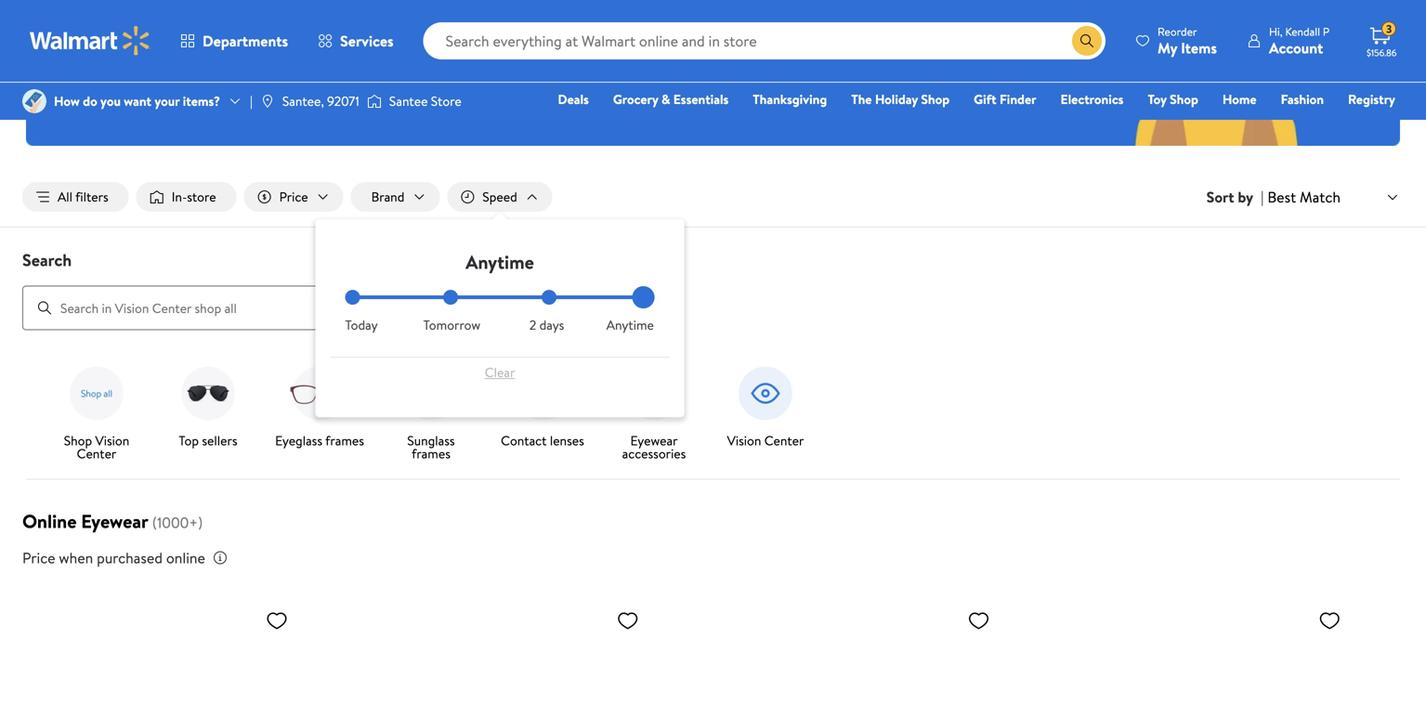 Task type: vqa. For each thing, say whether or not it's contained in the screenshot.
Price Price
yes



Task type: locate. For each thing, give the bounding box(es) containing it.
brand
[[371, 188, 405, 206]]

center inside walmart vision center shop eyewear & more.
[[770, 14, 860, 56]]

price left when
[[22, 548, 55, 568]]

shop inside shop vision center
[[64, 432, 92, 450]]

1 vertical spatial price
[[22, 548, 55, 568]]

| right by
[[1261, 187, 1264, 207]]

shop right holiday at the top right of the page
[[921, 90, 950, 108]]

items
[[1181, 38, 1217, 58]]

eyewear
[[630, 432, 678, 450], [81, 508, 148, 534]]

do
[[83, 92, 97, 110]]

shop right toy
[[1170, 90, 1198, 108]]

electronics
[[1061, 90, 1124, 108]]

frames down sunglass frames image
[[412, 445, 451, 463]]

shop vision center link
[[48, 360, 145, 464]]

1 vertical spatial eyewear
[[81, 508, 148, 534]]

all filters button
[[22, 182, 129, 212]]

shop down shop vision center image
[[64, 432, 92, 450]]

Anytime radio
[[640, 290, 655, 305]]

1 horizontal spatial price
[[279, 188, 308, 206]]

top sellers
[[179, 432, 237, 450]]

eyeglass frames image
[[286, 360, 353, 427]]

price right store
[[279, 188, 308, 206]]

shop vision center image
[[63, 360, 130, 427]]

add to favorites list, bio eyes women's be226 hibiscus crystal eyeglass frames image
[[968, 609, 990, 632]]

 image
[[367, 92, 382, 111]]

Search search field
[[423, 22, 1106, 59]]

electronics link
[[1052, 89, 1132, 109]]

fashion link
[[1273, 89, 1332, 109]]

0 horizontal spatial frames
[[325, 432, 364, 450]]

your
[[155, 92, 180, 110]]

essentials
[[673, 90, 729, 108]]

services button
[[303, 19, 408, 63]]

 image left how
[[22, 89, 46, 113]]

the
[[851, 90, 872, 108]]

vision for shop
[[95, 432, 129, 450]]

top sellers link
[[160, 360, 256, 451]]

0 vertical spatial eyewear
[[630, 432, 678, 450]]

& right grocery
[[662, 90, 670, 108]]

price when purchased online
[[22, 548, 205, 568]]

sunglass frames link
[[383, 360, 479, 464]]

0 vertical spatial anytime
[[466, 249, 534, 275]]

the holiday shop
[[851, 90, 950, 108]]

walmart
[[567, 14, 676, 56]]

vision
[[683, 14, 762, 56], [95, 432, 129, 450], [727, 432, 761, 450]]

vision for walmart
[[683, 14, 762, 56]]

walmart+
[[1340, 116, 1396, 134]]

departments
[[203, 31, 288, 51]]

1 horizontal spatial &
[[737, 56, 748, 79]]

designer looks for less women's wop69 crystal/gold frames image
[[377, 602, 646, 704]]

price inside price dropdown button
[[279, 188, 308, 206]]

center down shop vision center image
[[77, 445, 116, 463]]

vision center image
[[732, 360, 799, 427]]

deals link
[[549, 89, 597, 109]]

None radio
[[542, 290, 556, 305]]

1 horizontal spatial  image
[[260, 94, 275, 109]]

1 vertical spatial |
[[1261, 187, 1264, 207]]

want
[[124, 92, 151, 110]]

grocery
[[613, 90, 658, 108]]

center inside shop vision center
[[77, 445, 116, 463]]

eyewear inside "eyewear accessories"
[[630, 432, 678, 450]]

all
[[58, 188, 73, 206]]

online eyewear (1000+)
[[22, 508, 203, 534]]

sunglass frames image
[[398, 360, 465, 427]]

reorder my items
[[1158, 24, 1217, 58]]

2 days
[[529, 316, 564, 334]]

eyewear down eyewear accessories "image"
[[630, 432, 678, 450]]

frames inside "sunglass frames"
[[412, 445, 451, 463]]

eyewear up price when purchased online at the left bottom of page
[[81, 508, 148, 534]]

grocery & essentials link
[[605, 89, 737, 109]]

center for walmart
[[770, 14, 860, 56]]

frames for eyeglass frames
[[325, 432, 364, 450]]

1 horizontal spatial |
[[1261, 187, 1264, 207]]

days
[[539, 316, 564, 334]]

anytime
[[466, 249, 534, 275], [606, 316, 654, 334]]

& left "more."
[[737, 56, 748, 79]]

by
[[1238, 187, 1254, 207]]

 image left santee,
[[260, 94, 275, 109]]

sunglass
[[407, 432, 455, 450]]

| right the items?
[[250, 92, 253, 110]]

in-store button
[[136, 182, 237, 212]]

top sellers image
[[175, 360, 242, 427]]

center up thanksgiving
[[770, 14, 860, 56]]

santee
[[389, 92, 428, 110]]

search
[[22, 249, 72, 272]]

| inside sort and filter section element
[[1261, 187, 1264, 207]]

vision inside shop vision center
[[95, 432, 129, 450]]

clear
[[485, 363, 515, 381]]

vision center link
[[717, 360, 814, 451]]

speed
[[483, 188, 517, 206]]

0 horizontal spatial anytime
[[466, 249, 534, 275]]

best match
[[1268, 187, 1341, 207]]

1 horizontal spatial frames
[[412, 445, 451, 463]]

services
[[340, 31, 394, 51]]

 image
[[22, 89, 46, 113], [260, 94, 275, 109]]

eyeglass frames link
[[271, 360, 368, 451]]

Today radio
[[345, 290, 360, 305]]

0 horizontal spatial &
[[662, 90, 670, 108]]

debit
[[1284, 116, 1316, 134]]

registry
[[1348, 90, 1396, 108]]

frames
[[325, 432, 364, 450], [412, 445, 451, 463]]

0 vertical spatial &
[[737, 56, 748, 79]]

$156.86
[[1367, 46, 1397, 59]]

one
[[1253, 116, 1281, 134]]

sean john teacup image
[[1079, 602, 1348, 704]]

shop
[[633, 56, 669, 79], [921, 90, 950, 108], [1170, 90, 1198, 108], [64, 432, 92, 450]]

dlfl rectangle image
[[26, 602, 295, 704]]

0 horizontal spatial |
[[250, 92, 253, 110]]

fashion
[[1281, 90, 1324, 108]]

shop up grocery
[[633, 56, 669, 79]]

&
[[737, 56, 748, 79], [662, 90, 670, 108]]

tomorrow
[[423, 316, 481, 334]]

Search search field
[[0, 249, 1426, 330]]

price button
[[244, 182, 343, 212]]

Tomorrow radio
[[443, 290, 458, 305]]

0 horizontal spatial price
[[22, 548, 55, 568]]

how fast do you want your order? option group
[[345, 290, 655, 334]]

1 vertical spatial &
[[662, 90, 670, 108]]

sort by |
[[1207, 187, 1264, 207]]

vision inside walmart vision center shop eyewear & more.
[[683, 14, 762, 56]]

price for price when purchased online
[[22, 548, 55, 568]]

0 horizontal spatial  image
[[22, 89, 46, 113]]

None range field
[[345, 296, 655, 299]]

0 horizontal spatial eyewear
[[81, 508, 148, 534]]

frames right eyeglass
[[325, 432, 364, 450]]

1 vertical spatial anytime
[[606, 316, 654, 334]]

items?
[[183, 92, 220, 110]]

anytime down anytime option
[[606, 316, 654, 334]]

registry one debit
[[1253, 90, 1396, 134]]

bio eyes women's be226 hibiscus crystal eyeglass frames image
[[728, 602, 997, 704]]

0 vertical spatial price
[[279, 188, 308, 206]]

anytime up the how fast do you want your order? option group
[[466, 249, 534, 275]]

sellers
[[202, 432, 237, 450]]

1 horizontal spatial eyewear
[[630, 432, 678, 450]]

home link
[[1214, 89, 1265, 109]]

 image for santee, 92071
[[260, 94, 275, 109]]

hi,
[[1269, 24, 1283, 39]]

search icon image
[[1080, 33, 1095, 48]]

1 horizontal spatial anytime
[[606, 316, 654, 334]]

|
[[250, 92, 253, 110], [1261, 187, 1264, 207]]

match
[[1300, 187, 1341, 207]]

sort
[[1207, 187, 1234, 207]]

the holiday shop link
[[843, 89, 958, 109]]



Task type: describe. For each thing, give the bounding box(es) containing it.
Walmart Site-Wide search field
[[423, 22, 1106, 59]]

departments button
[[165, 19, 303, 63]]

santee, 92071
[[282, 92, 360, 110]]

(1000+)
[[152, 513, 203, 533]]

frames for sunglass frames
[[412, 445, 451, 463]]

my
[[1158, 38, 1177, 58]]

toy shop
[[1148, 90, 1198, 108]]

walmart image
[[30, 26, 151, 56]]

Search in Vision Center shop all search field
[[22, 286, 584, 330]]

vision center
[[727, 432, 804, 450]]

center for shop
[[77, 445, 116, 463]]

eyewear
[[673, 56, 733, 79]]

toy
[[1148, 90, 1167, 108]]

thanksgiving
[[753, 90, 827, 108]]

none radio inside the how fast do you want your order? option group
[[542, 290, 556, 305]]

reorder
[[1158, 24, 1197, 39]]

purchased
[[97, 548, 163, 568]]

eyewear accessories
[[622, 432, 686, 463]]

price for price
[[279, 188, 308, 206]]

how do you want your items?
[[54, 92, 220, 110]]

store
[[431, 92, 462, 110]]

account
[[1269, 38, 1323, 58]]

clear button
[[345, 358, 655, 388]]

top
[[179, 432, 199, 450]]

online
[[166, 548, 205, 568]]

sunglass frames
[[407, 432, 455, 463]]

walmart vision center shop eyewear & more.
[[567, 14, 860, 79]]

contact
[[501, 432, 547, 450]]

0 vertical spatial |
[[250, 92, 253, 110]]

speed button
[[447, 182, 553, 212]]

best match button
[[1264, 185, 1404, 209]]

registry link
[[1340, 89, 1404, 109]]

 image for how do you want your items?
[[22, 89, 46, 113]]

all filters
[[58, 188, 108, 206]]

filters
[[75, 188, 108, 206]]

holiday
[[875, 90, 918, 108]]

sort and filter section element
[[0, 167, 1426, 227]]

eyewear accessories image
[[621, 360, 688, 427]]

in-
[[172, 188, 187, 206]]

thanksgiving link
[[745, 89, 836, 109]]

how
[[54, 92, 80, 110]]

one debit link
[[1245, 115, 1324, 135]]

toy shop link
[[1140, 89, 1207, 109]]

& inside walmart vision center shop eyewear & more.
[[737, 56, 748, 79]]

add to favorites list, designer looks for less women's wop69 crystal/gold frames image
[[617, 609, 639, 632]]

anytime inside the how fast do you want your order? option group
[[606, 316, 654, 334]]

walmart vision center. shop eyewear and more. image
[[26, 0, 1400, 146]]

santee,
[[282, 92, 324, 110]]

legal information image
[[213, 551, 228, 565]]

lenses
[[550, 432, 584, 450]]

contact lenses
[[501, 432, 584, 450]]

today
[[345, 316, 378, 334]]

add to favorites list, sean john teacup image
[[1319, 609, 1341, 632]]

92071
[[327, 92, 360, 110]]

finder
[[1000, 90, 1037, 108]]

& inside grocery & essentials link
[[662, 90, 670, 108]]

gift
[[974, 90, 997, 108]]

shop vision center
[[64, 432, 129, 463]]

more.
[[752, 56, 794, 79]]

2
[[529, 316, 536, 334]]

contact lenses link
[[494, 360, 591, 451]]

gift finder
[[974, 90, 1037, 108]]

store
[[187, 188, 216, 206]]

shop inside walmart vision center shop eyewear & more.
[[633, 56, 669, 79]]

eyewear accessories link
[[606, 360, 702, 464]]

brand button
[[351, 182, 440, 212]]

hi, kendall p account
[[1269, 24, 1330, 58]]

gift finder link
[[966, 89, 1045, 109]]

eyeglass frames
[[275, 432, 364, 450]]

shop inside 'link'
[[1170, 90, 1198, 108]]

add to favorites list, dlfl rectangle image
[[266, 609, 288, 632]]

search image
[[37, 301, 52, 316]]

home
[[1223, 90, 1257, 108]]

p
[[1323, 24, 1330, 39]]

deals
[[558, 90, 589, 108]]

contact lenses image
[[509, 360, 576, 427]]

eyeglass
[[275, 432, 322, 450]]

in-store
[[172, 188, 216, 206]]

santee store
[[389, 92, 462, 110]]

kendall
[[1285, 24, 1320, 39]]

online
[[22, 508, 77, 534]]

3
[[1386, 21, 1392, 37]]

center down vision center image
[[764, 432, 804, 450]]

accessories
[[622, 445, 686, 463]]

you
[[100, 92, 121, 110]]



